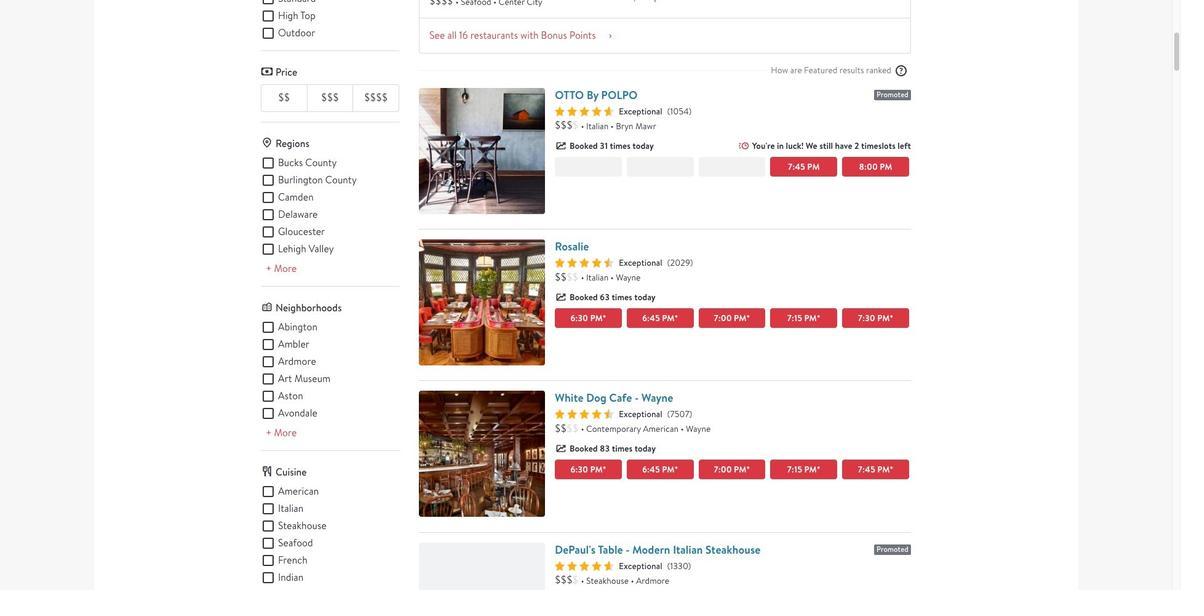 Task type: locate. For each thing, give the bounding box(es) containing it.
1 4.6 stars image from the top
[[555, 258, 614, 268]]

4.6 stars image
[[555, 258, 614, 268], [555, 409, 614, 419]]

0 vertical spatial 4.6 stars image
[[555, 258, 614, 268]]

a photo of rosalie restaurant image
[[419, 239, 545, 365]]

1 vertical spatial 4.6 stars image
[[555, 409, 614, 419]]

3 group from the top
[[261, 320, 399, 421]]

4.6 stars image for a photo of rosalie restaurant
[[555, 258, 614, 268]]

2 4.6 stars image from the top
[[555, 409, 614, 419]]

a photo of white dog cafe - wayne restaurant image
[[419, 391, 545, 517]]

group
[[261, 0, 399, 41], [261, 155, 399, 256], [261, 320, 399, 421], [261, 484, 399, 585]]



Task type: vqa. For each thing, say whether or not it's contained in the screenshot.
Tab List
no



Task type: describe. For each thing, give the bounding box(es) containing it.
4.8 stars image
[[555, 561, 614, 571]]

1 group from the top
[[261, 0, 399, 41]]

4 group from the top
[[261, 484, 399, 585]]

4.6 stars image for a photo of white dog cafe - wayne restaurant
[[555, 409, 614, 419]]

4.7 stars image
[[555, 106, 614, 116]]

a photo of otto by polpo restaurant image
[[419, 88, 545, 214]]

2 group from the top
[[261, 155, 399, 256]]



